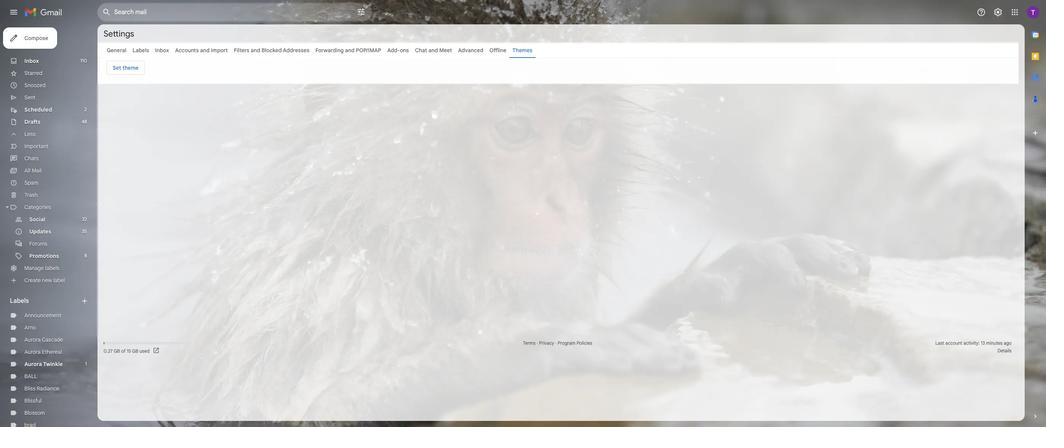 Task type: locate. For each thing, give the bounding box(es) containing it.
compose button
[[3, 27, 57, 49]]

2 vertical spatial aurora
[[24, 361, 42, 368]]

4 and from the left
[[429, 47, 438, 54]]

1 horizontal spatial labels
[[133, 47, 149, 54]]

settings image
[[994, 8, 1003, 17]]

None search field
[[98, 3, 372, 21]]

Search mail text field
[[114, 8, 335, 16]]

pop/imap
[[356, 47, 381, 54]]

announcement link
[[24, 312, 61, 319]]

48
[[82, 119, 87, 125]]

0 horizontal spatial labels
[[10, 297, 29, 305]]

arno
[[24, 324, 36, 331]]

privacy link
[[539, 340, 555, 346]]

tab list
[[1025, 24, 1047, 400]]

1 vertical spatial labels
[[10, 297, 29, 305]]

activity:
[[964, 340, 980, 346]]

3 aurora from the top
[[24, 361, 42, 368]]

aurora up ball link
[[24, 361, 42, 368]]

0 horizontal spatial gb
[[114, 348, 120, 354]]

aurora
[[24, 337, 41, 343], [24, 349, 41, 356], [24, 361, 42, 368]]

all mail
[[24, 167, 42, 174]]

2
[[84, 107, 87, 112]]

label
[[53, 277, 65, 284]]

inbox link
[[155, 47, 169, 54], [24, 58, 39, 64]]

starred link
[[24, 70, 42, 77]]

3 and from the left
[[345, 47, 355, 54]]

and right chat at the left top of the page
[[429, 47, 438, 54]]

forwarding
[[316, 47, 344, 54]]

themes link
[[513, 47, 533, 54]]

·
[[537, 340, 538, 346], [556, 340, 557, 346]]

32
[[82, 217, 87, 222]]

labels heading
[[10, 297, 81, 305]]

all mail link
[[24, 167, 42, 174]]

policies
[[577, 340, 593, 346]]

1 vertical spatial inbox
[[24, 58, 39, 64]]

1 horizontal spatial inbox
[[155, 47, 169, 54]]

1 vertical spatial inbox link
[[24, 58, 39, 64]]

· right terms
[[537, 340, 538, 346]]

account
[[946, 340, 963, 346]]

2 aurora from the top
[[24, 349, 41, 356]]

arno link
[[24, 324, 36, 331]]

aurora cascade
[[24, 337, 63, 343]]

social link
[[29, 216, 45, 223]]

2 and from the left
[[251, 47, 260, 54]]

0 vertical spatial aurora
[[24, 337, 41, 343]]

manage labels link
[[24, 265, 59, 272]]

8
[[84, 253, 87, 259]]

footer
[[98, 340, 1019, 355]]

inbox link right labels link
[[155, 47, 169, 54]]

blocked
[[262, 47, 282, 54]]

1 aurora from the top
[[24, 337, 41, 343]]

and right filters
[[251, 47, 260, 54]]

all
[[24, 167, 30, 174]]

1 horizontal spatial ·
[[556, 340, 557, 346]]

categories link
[[24, 204, 51, 211]]

0 vertical spatial inbox link
[[155, 47, 169, 54]]

blossom
[[24, 410, 45, 417]]

0 horizontal spatial inbox
[[24, 58, 39, 64]]

inbox right labels link
[[155, 47, 169, 54]]

terms link
[[523, 340, 536, 346]]

accounts
[[175, 47, 199, 54]]

1 horizontal spatial gb
[[132, 348, 138, 354]]

gb right '15'
[[132, 348, 138, 354]]

advanced search options image
[[354, 4, 369, 19]]

labels inside labels navigation
[[10, 297, 29, 305]]

gmail image
[[24, 5, 66, 20]]

sent link
[[24, 94, 35, 101]]

gb left of
[[114, 348, 120, 354]]

labels navigation
[[0, 24, 98, 427]]

1 vertical spatial aurora
[[24, 349, 41, 356]]

program
[[558, 340, 576, 346]]

15
[[127, 348, 131, 354]]

1
[[85, 361, 87, 367]]

1 and from the left
[[200, 47, 210, 54]]

gb
[[114, 348, 120, 354], [132, 348, 138, 354]]

general
[[107, 47, 127, 54]]

create
[[24, 277, 41, 284]]

and left import
[[200, 47, 210, 54]]

labels
[[133, 47, 149, 54], [10, 297, 29, 305]]

0 vertical spatial labels
[[133, 47, 149, 54]]

chat and meet link
[[415, 47, 452, 54]]

meet
[[440, 47, 452, 54]]

aurora cascade link
[[24, 337, 63, 343]]

labels down create
[[10, 297, 29, 305]]

aurora for aurora ethereal
[[24, 349, 41, 356]]

inbox up starred link
[[24, 58, 39, 64]]

follow link to manage storage image
[[153, 347, 160, 355]]

labels up theme at the top
[[133, 47, 149, 54]]

inbox link up starred link
[[24, 58, 39, 64]]

trash link
[[24, 192, 38, 199]]

ball
[[24, 373, 37, 380]]

forums link
[[29, 241, 47, 247]]

last
[[936, 340, 945, 346]]

details
[[998, 348, 1012, 354]]

and left pop/imap
[[345, 47, 355, 54]]

accounts and import
[[175, 47, 228, 54]]

aurora twinkle link
[[24, 361, 63, 368]]

aurora for aurora cascade
[[24, 337, 41, 343]]

blissful link
[[24, 398, 42, 404]]

· right the privacy
[[556, 340, 557, 346]]

0 horizontal spatial ·
[[537, 340, 538, 346]]

filters and blocked addresses link
[[234, 47, 310, 54]]

cascade
[[42, 337, 63, 343]]

snoozed link
[[24, 82, 46, 89]]

terms · privacy · program policies
[[523, 340, 593, 346]]

2 · from the left
[[556, 340, 557, 346]]

minutes
[[987, 340, 1003, 346]]

2 gb from the left
[[132, 348, 138, 354]]

110
[[80, 58, 87, 64]]

labels for labels link
[[133, 47, 149, 54]]

blissful
[[24, 398, 42, 404]]

aurora twinkle
[[24, 361, 63, 368]]

aurora down arno
[[24, 337, 41, 343]]

aurora up aurora twinkle link
[[24, 349, 41, 356]]

scheduled
[[24, 106, 52, 113]]



Task type: describe. For each thing, give the bounding box(es) containing it.
1 · from the left
[[537, 340, 538, 346]]

ethereal
[[42, 349, 62, 356]]

forums
[[29, 241, 47, 247]]

set
[[113, 64, 121, 71]]

1 horizontal spatial inbox link
[[155, 47, 169, 54]]

add-
[[388, 47, 400, 54]]

0 horizontal spatial inbox link
[[24, 58, 39, 64]]

bliss
[[24, 385, 35, 392]]

mail
[[32, 167, 42, 174]]

set theme button
[[107, 61, 145, 75]]

offline link
[[490, 47, 507, 54]]

compose
[[24, 35, 48, 42]]

terms
[[523, 340, 536, 346]]

addresses
[[283, 47, 310, 54]]

create new label
[[24, 277, 65, 284]]

updates
[[29, 228, 51, 235]]

set theme
[[113, 64, 139, 71]]

starred
[[24, 70, 42, 77]]

spam
[[24, 180, 38, 186]]

blossom link
[[24, 410, 45, 417]]

main menu image
[[9, 8, 18, 17]]

chats link
[[24, 155, 39, 162]]

offline
[[490, 47, 507, 54]]

filters
[[234, 47, 250, 54]]

ago
[[1004, 340, 1012, 346]]

1 gb from the left
[[114, 348, 120, 354]]

new
[[42, 277, 52, 284]]

details link
[[998, 348, 1012, 354]]

less
[[24, 131, 36, 138]]

footer containing terms
[[98, 340, 1019, 355]]

advanced link
[[458, 47, 484, 54]]

inbox inside labels navigation
[[24, 58, 39, 64]]

aurora ethereal link
[[24, 349, 62, 356]]

forwarding and pop/imap link
[[316, 47, 381, 54]]

ball link
[[24, 373, 37, 380]]

aurora for aurora twinkle
[[24, 361, 42, 368]]

updates link
[[29, 228, 51, 235]]

search mail image
[[100, 5, 114, 19]]

add-ons
[[388, 47, 409, 54]]

35
[[82, 229, 87, 234]]

snoozed
[[24, 82, 46, 89]]

drafts link
[[24, 119, 40, 125]]

filters and blocked addresses
[[234, 47, 310, 54]]

labels for "labels" heading
[[10, 297, 29, 305]]

sent
[[24, 94, 35, 101]]

scheduled link
[[24, 106, 52, 113]]

manage labels
[[24, 265, 59, 272]]

and for filters
[[251, 47, 260, 54]]

0.27 gb of 15 gb used
[[104, 348, 150, 354]]

spam link
[[24, 180, 38, 186]]

general link
[[107, 47, 127, 54]]

less button
[[0, 128, 91, 140]]

settings
[[104, 28, 134, 39]]

radiance
[[37, 385, 59, 392]]

promotions link
[[29, 253, 59, 260]]

and for forwarding
[[345, 47, 355, 54]]

and for chat
[[429, 47, 438, 54]]

bliss radiance
[[24, 385, 59, 392]]

chat and meet
[[415, 47, 452, 54]]

forwarding and pop/imap
[[316, 47, 381, 54]]

accounts and import link
[[175, 47, 228, 54]]

announcement
[[24, 312, 61, 319]]

and for accounts
[[200, 47, 210, 54]]

used
[[140, 348, 150, 354]]

0.27
[[104, 348, 113, 354]]

of
[[121, 348, 126, 354]]

aurora ethereal
[[24, 349, 62, 356]]

bliss radiance link
[[24, 385, 59, 392]]

13
[[981, 340, 986, 346]]

trash
[[24, 192, 38, 199]]

manage
[[24, 265, 44, 272]]

import
[[211, 47, 228, 54]]

privacy
[[539, 340, 555, 346]]

social
[[29, 216, 45, 223]]

themes
[[513, 47, 533, 54]]

labels link
[[133, 47, 149, 54]]

drafts
[[24, 119, 40, 125]]

chat
[[415, 47, 427, 54]]

advanced
[[458, 47, 484, 54]]

ons
[[400, 47, 409, 54]]

add-ons link
[[388, 47, 409, 54]]

support image
[[977, 8, 987, 17]]

0 vertical spatial inbox
[[155, 47, 169, 54]]

last account activity: 13 minutes ago details
[[936, 340, 1012, 354]]



Task type: vqa. For each thing, say whether or not it's contained in the screenshot.
and related to Chat
yes



